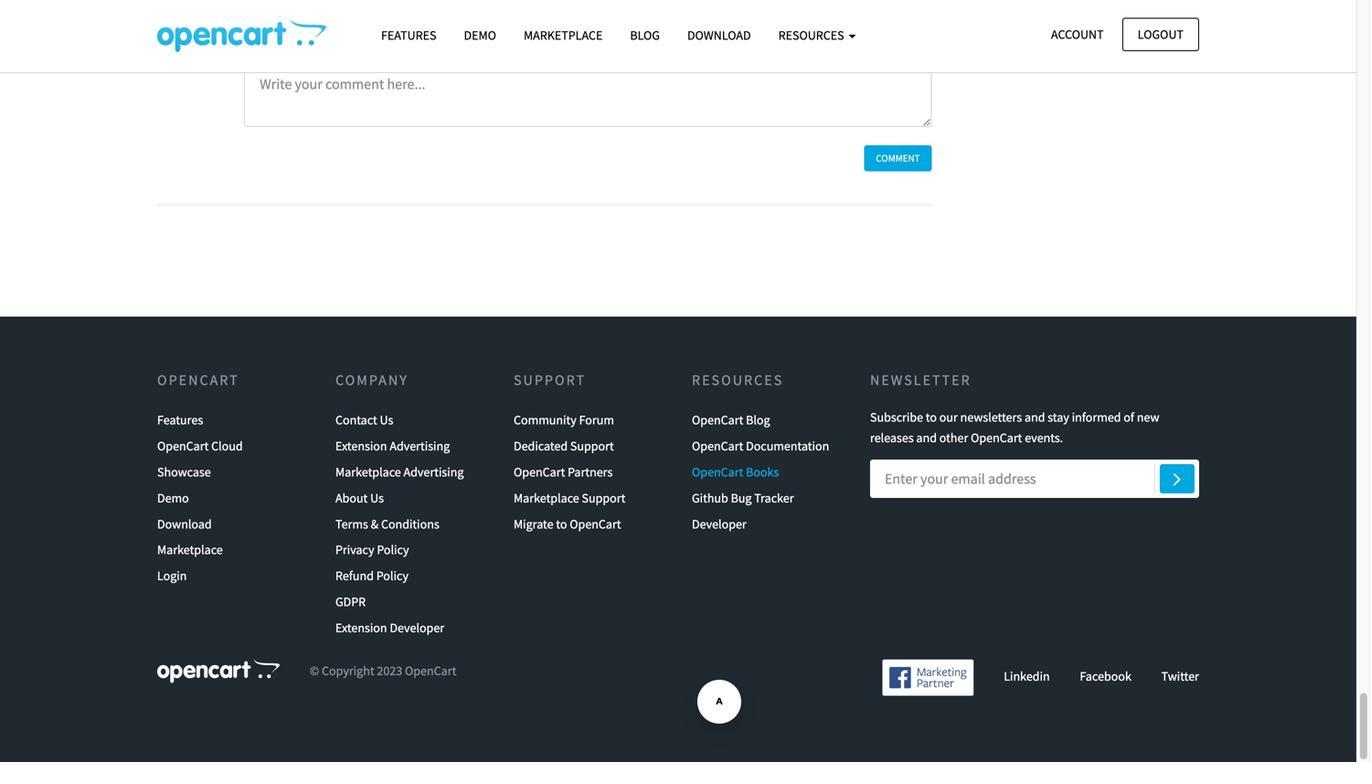 Task type: vqa. For each thing, say whether or not it's contained in the screenshot.
SEARCH icon
no



Task type: describe. For each thing, give the bounding box(es) containing it.
dedicated
[[514, 438, 568, 454]]

marketplace up leave your comment text field
[[524, 27, 603, 43]]

opencart documentation link
[[692, 433, 829, 459]]

terms & conditions
[[336, 516, 440, 532]]

login link
[[157, 563, 187, 589]]

demo for topmost demo link
[[464, 27, 496, 43]]

login
[[157, 568, 187, 584]]

privacy
[[336, 542, 374, 558]]

linkedin
[[1004, 668, 1050, 685]]

showcase
[[157, 464, 211, 480]]

0 vertical spatial demo link
[[450, 19, 510, 51]]

terryturtle85 image
[[157, 35, 235, 73]]

features for demo
[[381, 27, 437, 43]]

features for opencart cloud
[[157, 412, 203, 429]]

extension developer
[[336, 620, 444, 636]]

marketplace up migrate
[[514, 490, 579, 506]]

developer link
[[692, 511, 747, 537]]

new
[[1137, 409, 1160, 426]]

1 vertical spatial resources
[[692, 371, 784, 389]]

privacy policy link
[[336, 537, 409, 563]]

stay
[[1048, 409, 1070, 426]]

informed
[[1072, 409, 1121, 426]]

forum
[[579, 412, 614, 429]]

conditions
[[381, 516, 440, 532]]

marketplace up login
[[157, 542, 223, 558]]

privacy policy
[[336, 542, 409, 558]]

opencart books
[[692, 464, 779, 480]]

github bug tracker
[[692, 490, 794, 506]]

opencart for opencart blog
[[692, 412, 744, 429]]

marketplace advertising
[[336, 464, 464, 480]]

company
[[336, 371, 409, 389]]

releases
[[870, 430, 914, 446]]

gdpr
[[336, 594, 366, 610]]

1 vertical spatial developer
[[390, 620, 444, 636]]

©
[[310, 663, 319, 679]]

advertising for marketplace advertising
[[404, 464, 464, 480]]

blog inside opencart blog link
[[746, 412, 770, 429]]

terms
[[336, 516, 368, 532]]

leave your comment
[[244, 37, 388, 58]]

about us link
[[336, 485, 384, 511]]

0 vertical spatial support
[[514, 371, 586, 389]]

extension advertising
[[336, 438, 450, 454]]

community
[[514, 412, 577, 429]]

twitter
[[1162, 668, 1200, 685]]

dedicated support link
[[514, 433, 614, 459]]

documentation
[[746, 438, 829, 454]]

features link for demo
[[368, 19, 450, 51]]

us for contact us
[[380, 412, 393, 429]]

partners
[[568, 464, 613, 480]]

opencart right 2023
[[405, 663, 457, 679]]

marketplace support link
[[514, 485, 626, 511]]

conversion magic: uncovered strategies to optimize opencart checkout image
[[157, 19, 326, 52]]

copyright
[[322, 663, 374, 679]]

Leave your comment text field
[[244, 65, 932, 127]]

download link for blog
[[674, 19, 765, 51]]

opencart books link
[[692, 459, 779, 485]]

marketplace support
[[514, 490, 626, 506]]

advertising for extension advertising
[[390, 438, 450, 454]]

opencart for opencart books
[[692, 464, 744, 480]]

extension advertising link
[[336, 433, 450, 459]]

download for demo
[[157, 516, 212, 532]]

demo for left demo link
[[157, 490, 189, 506]]

about us
[[336, 490, 384, 506]]

logout link
[[1123, 18, 1200, 51]]

download link for demo
[[157, 511, 212, 537]]

marketplace advertising link
[[336, 459, 464, 485]]

© copyright 2023 opencart
[[310, 663, 457, 679]]

2023
[[377, 663, 402, 679]]

newsletters
[[961, 409, 1022, 426]]

contact us link
[[336, 407, 393, 433]]

us for about us
[[370, 490, 384, 506]]

community forum
[[514, 412, 614, 429]]

resources link
[[765, 19, 870, 51]]

opencart cloud
[[157, 438, 243, 454]]

opencart image
[[157, 659, 280, 683]]

cloud
[[211, 438, 243, 454]]

twitter link
[[1162, 668, 1200, 685]]

migrate to opencart
[[514, 516, 621, 532]]

about
[[336, 490, 368, 506]]

angle right image
[[1174, 468, 1182, 490]]

opencart for opencart partners
[[514, 464, 565, 480]]



Task type: locate. For each thing, give the bounding box(es) containing it.
marketplace link up login
[[157, 537, 223, 563]]

of
[[1124, 409, 1135, 426]]

1 vertical spatial marketplace link
[[157, 537, 223, 563]]

&
[[371, 516, 379, 532]]

your
[[287, 37, 319, 58]]

blog link
[[617, 19, 674, 51]]

0 vertical spatial to
[[926, 409, 937, 426]]

comment
[[876, 152, 920, 164]]

support
[[514, 371, 586, 389], [570, 438, 614, 454], [582, 490, 626, 506]]

0 vertical spatial blog
[[630, 27, 660, 43]]

1 vertical spatial to
[[556, 516, 567, 532]]

to down marketplace support link
[[556, 516, 567, 532]]

extension developer link
[[336, 615, 444, 641]]

marketplace up about us
[[336, 464, 401, 480]]

features link for opencart cloud
[[157, 407, 203, 433]]

to inside "subscribe to our newsletters and stay informed of new releases and other opencart events."
[[926, 409, 937, 426]]

1 horizontal spatial demo link
[[450, 19, 510, 51]]

download down showcase link
[[157, 516, 212, 532]]

0 horizontal spatial features
[[157, 412, 203, 429]]

support for marketplace
[[582, 490, 626, 506]]

1 horizontal spatial demo
[[464, 27, 496, 43]]

opencart inside opencart books link
[[692, 464, 744, 480]]

events.
[[1025, 430, 1064, 446]]

dedicated support
[[514, 438, 614, 454]]

1 horizontal spatial to
[[926, 409, 937, 426]]

migrate
[[514, 516, 554, 532]]

opencart partners link
[[514, 459, 613, 485]]

resources
[[779, 27, 847, 43], [692, 371, 784, 389]]

us up extension advertising
[[380, 412, 393, 429]]

extension for extension developer
[[336, 620, 387, 636]]

0 vertical spatial features
[[381, 27, 437, 43]]

support inside "dedicated support" link
[[570, 438, 614, 454]]

opencart blog link
[[692, 407, 770, 433]]

advertising up "marketplace advertising"
[[390, 438, 450, 454]]

and left other
[[917, 430, 937, 446]]

support for dedicated
[[570, 438, 614, 454]]

facebook marketing partner image
[[883, 659, 974, 696]]

opencart down opencart blog link
[[692, 438, 744, 454]]

comment button
[[864, 145, 932, 171]]

policy for privacy policy
[[377, 542, 409, 558]]

1 vertical spatial download
[[157, 516, 212, 532]]

0 vertical spatial resources
[[779, 27, 847, 43]]

0 vertical spatial developer
[[692, 516, 747, 532]]

extension
[[336, 438, 387, 454], [336, 620, 387, 636]]

download link
[[674, 19, 765, 51], [157, 511, 212, 537]]

blog inside blog link
[[630, 27, 660, 43]]

0 vertical spatial features link
[[368, 19, 450, 51]]

github bug tracker link
[[692, 485, 794, 511]]

our
[[940, 409, 958, 426]]

1 vertical spatial policy
[[376, 568, 409, 584]]

and up the events.
[[1025, 409, 1046, 426]]

logout
[[1138, 26, 1184, 43]]

facebook link
[[1080, 668, 1132, 685]]

1 horizontal spatial download link
[[674, 19, 765, 51]]

1 horizontal spatial marketplace link
[[510, 19, 617, 51]]

1 horizontal spatial developer
[[692, 516, 747, 532]]

opencart inside opencart cloud link
[[157, 438, 209, 454]]

0 horizontal spatial features link
[[157, 407, 203, 433]]

1 horizontal spatial blog
[[746, 412, 770, 429]]

us
[[380, 412, 393, 429], [370, 490, 384, 506]]

support down partners
[[582, 490, 626, 506]]

opencart down newsletters
[[971, 430, 1023, 446]]

github
[[692, 490, 729, 506]]

1 vertical spatial demo
[[157, 490, 189, 506]]

download for blog
[[688, 27, 751, 43]]

1 horizontal spatial and
[[1025, 409, 1046, 426]]

opencart cloud link
[[157, 433, 243, 459]]

1 vertical spatial and
[[917, 430, 937, 446]]

support up community
[[514, 371, 586, 389]]

support up partners
[[570, 438, 614, 454]]

0 horizontal spatial download link
[[157, 511, 212, 537]]

download right blog link
[[688, 27, 751, 43]]

2 extension from the top
[[336, 620, 387, 636]]

refund
[[336, 568, 374, 584]]

features link
[[368, 19, 450, 51], [157, 407, 203, 433]]

0 vertical spatial extension
[[336, 438, 387, 454]]

opencart inside "subscribe to our newsletters and stay informed of new releases and other opencart events."
[[971, 430, 1023, 446]]

features
[[381, 27, 437, 43], [157, 412, 203, 429]]

to for migrate
[[556, 516, 567, 532]]

marketplace link
[[510, 19, 617, 51], [157, 537, 223, 563]]

0 horizontal spatial marketplace link
[[157, 537, 223, 563]]

1 vertical spatial us
[[370, 490, 384, 506]]

0 horizontal spatial developer
[[390, 620, 444, 636]]

0 horizontal spatial and
[[917, 430, 937, 446]]

facebook
[[1080, 668, 1132, 685]]

0 vertical spatial download
[[688, 27, 751, 43]]

advertising
[[390, 438, 450, 454], [404, 464, 464, 480]]

opencart up "opencart documentation" on the right bottom of the page
[[692, 412, 744, 429]]

0 horizontal spatial demo link
[[157, 485, 189, 511]]

developer down the github
[[692, 516, 747, 532]]

1 extension from the top
[[336, 438, 387, 454]]

1 vertical spatial features
[[157, 412, 203, 429]]

blog
[[630, 27, 660, 43], [746, 412, 770, 429]]

newsletter
[[870, 371, 972, 389]]

to
[[926, 409, 937, 426], [556, 516, 567, 532]]

extension down contact us link
[[336, 438, 387, 454]]

opencart down marketplace support link
[[570, 516, 621, 532]]

policy down "terms & conditions" link
[[377, 542, 409, 558]]

subscribe to our newsletters and stay informed of new releases and other opencart events.
[[870, 409, 1160, 446]]

opencart for opencart documentation
[[692, 438, 744, 454]]

0 horizontal spatial to
[[556, 516, 567, 532]]

opencart inside opencart partners link
[[514, 464, 565, 480]]

contact
[[336, 412, 377, 429]]

1 vertical spatial features link
[[157, 407, 203, 433]]

opencart up opencart cloud
[[157, 371, 239, 389]]

0 vertical spatial us
[[380, 412, 393, 429]]

opencart blog
[[692, 412, 770, 429]]

us right about
[[370, 490, 384, 506]]

0 horizontal spatial download
[[157, 516, 212, 532]]

demo
[[464, 27, 496, 43], [157, 490, 189, 506]]

1 horizontal spatial features
[[381, 27, 437, 43]]

community forum link
[[514, 407, 614, 433]]

migrate to opencart link
[[514, 511, 621, 537]]

refund policy link
[[336, 563, 409, 589]]

developer
[[692, 516, 747, 532], [390, 620, 444, 636]]

to left our
[[926, 409, 937, 426]]

1 vertical spatial support
[[570, 438, 614, 454]]

and
[[1025, 409, 1046, 426], [917, 430, 937, 446]]

advertising down extension advertising link
[[404, 464, 464, 480]]

1 vertical spatial download link
[[157, 511, 212, 537]]

opencart up showcase
[[157, 438, 209, 454]]

bug
[[731, 490, 752, 506]]

1 vertical spatial advertising
[[404, 464, 464, 480]]

terms & conditions link
[[336, 511, 440, 537]]

opencart inside opencart documentation link
[[692, 438, 744, 454]]

opencart for opencart
[[157, 371, 239, 389]]

books
[[746, 464, 779, 480]]

marketplace
[[524, 27, 603, 43], [336, 464, 401, 480], [514, 490, 579, 506], [157, 542, 223, 558]]

comment
[[322, 37, 388, 58]]

opencart
[[157, 371, 239, 389], [692, 412, 744, 429], [971, 430, 1023, 446], [157, 438, 209, 454], [692, 438, 744, 454], [514, 464, 565, 480], [692, 464, 744, 480], [570, 516, 621, 532], [405, 663, 457, 679]]

account link
[[1036, 18, 1120, 51]]

opencart partners
[[514, 464, 613, 480]]

extension for extension advertising
[[336, 438, 387, 454]]

0 vertical spatial advertising
[[390, 438, 450, 454]]

gdpr link
[[336, 589, 366, 615]]

0 horizontal spatial blog
[[630, 27, 660, 43]]

opencart inside opencart blog link
[[692, 412, 744, 429]]

blog up leave your comment text field
[[630, 27, 660, 43]]

policy
[[377, 542, 409, 558], [376, 568, 409, 584]]

0 horizontal spatial demo
[[157, 490, 189, 506]]

marketplace link up leave your comment text field
[[510, 19, 617, 51]]

0 vertical spatial marketplace link
[[510, 19, 617, 51]]

1 vertical spatial extension
[[336, 620, 387, 636]]

1 vertical spatial demo link
[[157, 485, 189, 511]]

opencart for opencart cloud
[[157, 438, 209, 454]]

download
[[688, 27, 751, 43], [157, 516, 212, 532]]

policy down privacy policy link
[[376, 568, 409, 584]]

1 horizontal spatial download
[[688, 27, 751, 43]]

account
[[1051, 26, 1104, 43]]

2 vertical spatial support
[[582, 490, 626, 506]]

opencart down dedicated
[[514, 464, 565, 480]]

linkedin link
[[1004, 668, 1050, 685]]

opencart inside migrate to opencart link
[[570, 516, 621, 532]]

tracker
[[755, 490, 794, 506]]

developer up 2023
[[390, 620, 444, 636]]

opencart up the github
[[692, 464, 744, 480]]

0 vertical spatial download link
[[674, 19, 765, 51]]

blog up "opencart documentation" on the right bottom of the page
[[746, 412, 770, 429]]

0 vertical spatial policy
[[377, 542, 409, 558]]

other
[[940, 430, 969, 446]]

extension down gdpr 'link'
[[336, 620, 387, 636]]

demo link
[[450, 19, 510, 51], [157, 485, 189, 511]]

policy for refund policy
[[376, 568, 409, 584]]

opencart documentation
[[692, 438, 829, 454]]

showcase link
[[157, 459, 211, 485]]

refund policy
[[336, 568, 409, 584]]

1 horizontal spatial features link
[[368, 19, 450, 51]]

0 vertical spatial and
[[1025, 409, 1046, 426]]

1 vertical spatial blog
[[746, 412, 770, 429]]

0 vertical spatial demo
[[464, 27, 496, 43]]

subscribe
[[870, 409, 924, 426]]

contact us
[[336, 412, 393, 429]]

support inside marketplace support link
[[582, 490, 626, 506]]

Enter your email address text field
[[870, 460, 1200, 498]]

leave
[[244, 37, 284, 58]]

to for subscribe
[[926, 409, 937, 426]]



